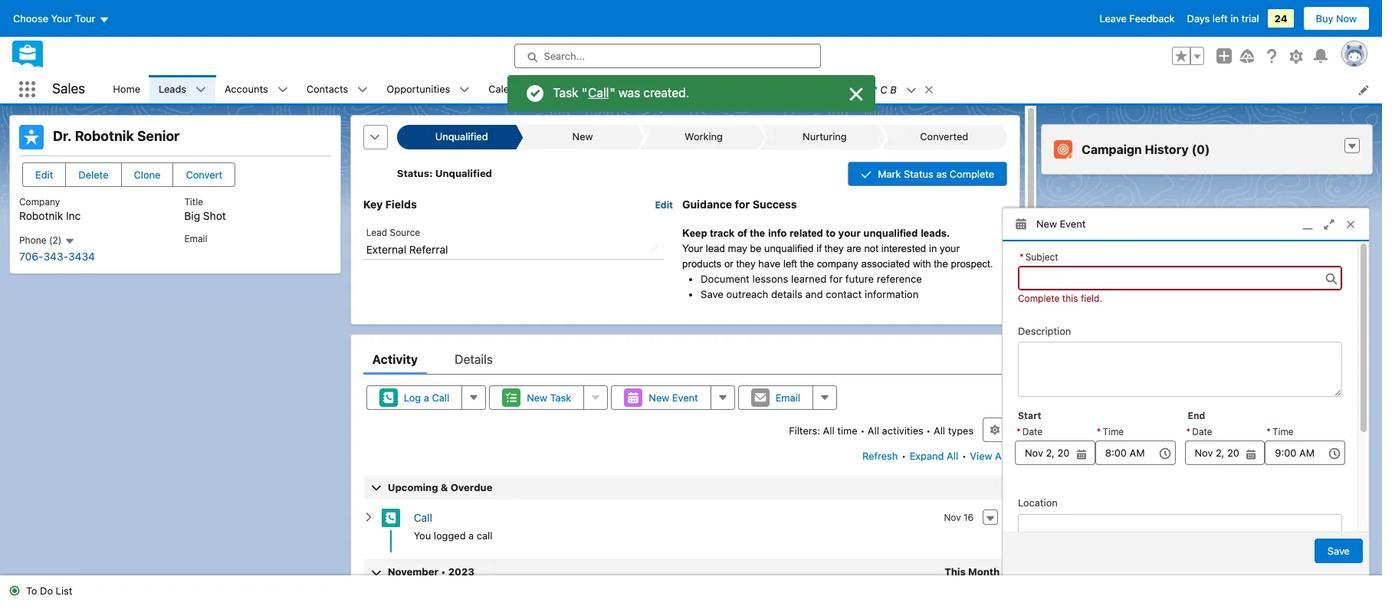 Task type: locate. For each thing, give the bounding box(es) containing it.
1 " from the left
[[582, 86, 588, 100]]

tab list
[[363, 344, 1008, 375]]

future
[[846, 273, 874, 285]]

1 unqualified from the top
[[435, 131, 488, 143]]

search...
[[544, 50, 585, 62]]

*
[[873, 83, 878, 95], [1020, 251, 1024, 263], [1017, 426, 1021, 438], [1097, 426, 1101, 438], [1187, 426, 1191, 438], [1267, 426, 1271, 438]]

1 horizontal spatial date
[[1193, 426, 1213, 438]]

None text field
[[1018, 266, 1343, 290], [1015, 441, 1096, 466], [1185, 441, 1265, 466], [1018, 266, 1343, 290], [1015, 441, 1096, 466], [1185, 441, 1265, 466]]

0 horizontal spatial call link
[[414, 511, 432, 524]]

call link up you at bottom left
[[414, 511, 432, 524]]

reports
[[727, 83, 763, 95]]

a inside button
[[424, 392, 429, 404]]

0 horizontal spatial robotnik
[[19, 209, 63, 222]]

large image
[[847, 85, 865, 104]]

robotnik up delete
[[75, 128, 134, 144]]

phone (2) button
[[19, 235, 75, 247]]

0 horizontal spatial unqualified
[[765, 243, 814, 254]]

in
[[1231, 12, 1239, 25], [929, 243, 937, 254]]

2 vertical spatial call
[[414, 511, 432, 524]]

group down days
[[1172, 47, 1205, 65]]

1 horizontal spatial * time
[[1267, 426, 1294, 438]]

event inside dialog
[[1060, 217, 1086, 230]]

converted link
[[889, 125, 1000, 150]]

text default image inside accounts list item
[[277, 85, 288, 95]]

your down keep
[[683, 243, 703, 254]]

0 horizontal spatial new event
[[649, 392, 698, 404]]

a right log
[[424, 392, 429, 404]]

list
[[104, 75, 1383, 104]]

be
[[750, 243, 762, 254]]

• right time
[[861, 425, 865, 437]]

title
[[184, 196, 203, 208]]

list containing home
[[104, 75, 1383, 104]]

* date for end
[[1187, 426, 1213, 438]]

for down company
[[830, 273, 843, 285]]

0 horizontal spatial your
[[51, 12, 72, 25]]

unqualified inside path options list box
[[435, 131, 488, 143]]

keep
[[683, 228, 708, 239]]

delete
[[78, 169, 109, 181]]

your
[[839, 228, 861, 239], [940, 243, 960, 254]]

1 vertical spatial save
[[1328, 545, 1350, 557]]

this
[[1063, 293, 1079, 304]]

0 vertical spatial they
[[825, 243, 844, 254]]

0 horizontal spatial edit
[[35, 169, 53, 181]]

1 horizontal spatial text default image
[[1347, 141, 1358, 152]]

1 vertical spatial robotnik
[[19, 209, 63, 222]]

1 vertical spatial call link
[[414, 511, 432, 524]]

* date down 'end'
[[1187, 426, 1213, 438]]

group down 'end'
[[1185, 425, 1265, 466]]

success alert dialog
[[507, 75, 875, 112]]

email up filters:
[[776, 392, 801, 404]]

date down start
[[1023, 426, 1043, 438]]

unqualified right : on the top left
[[435, 167, 492, 180]]

search... button
[[514, 44, 821, 68]]

status left as
[[904, 168, 934, 180]]

* date for start
[[1017, 426, 1043, 438]]

clone
[[134, 169, 161, 181]]

your left tour
[[51, 12, 72, 25]]

706-343-3434 link
[[19, 250, 95, 263]]

call link left was
[[588, 85, 610, 101]]

logged call image
[[382, 509, 400, 527]]

now
[[1337, 12, 1357, 25]]

call for a
[[432, 392, 450, 404]]

save button
[[1315, 539, 1363, 563]]

• left 2023
[[441, 566, 446, 578]]

0 horizontal spatial the
[[750, 228, 765, 239]]

1 vertical spatial new event
[[649, 392, 698, 404]]

working
[[685, 131, 723, 143]]

1 horizontal spatial "
[[610, 86, 615, 100]]

in left trial
[[1231, 12, 1239, 25]]

0 horizontal spatial status
[[397, 167, 429, 180]]

call up you at bottom left
[[414, 511, 432, 524]]

expand all button
[[909, 444, 959, 468]]

1 horizontal spatial save
[[1328, 545, 1350, 557]]

* time for start
[[1097, 426, 1124, 438]]

status inside button
[[904, 168, 934, 180]]

your down leads.
[[940, 243, 960, 254]]

nurturing
[[803, 131, 847, 143]]

your up are at top right
[[839, 228, 861, 239]]

1 vertical spatial complete
[[1018, 293, 1060, 304]]

text default image inside opportunities list item
[[460, 85, 470, 95]]

contacts list item
[[297, 75, 378, 104]]

0 vertical spatial task
[[553, 86, 579, 100]]

1 date from the left
[[1023, 426, 1043, 438]]

None text field
[[1096, 441, 1176, 466], [1265, 441, 1346, 466], [1096, 441, 1176, 466], [1265, 441, 1346, 466]]

2 time from the left
[[1273, 426, 1294, 438]]

accounts link
[[216, 75, 277, 104]]

the up learned
[[800, 258, 814, 270]]

0 vertical spatial save
[[701, 288, 724, 300]]

0 vertical spatial text default image
[[358, 85, 368, 95]]

1 horizontal spatial unqualified
[[864, 228, 918, 239]]

call right log
[[432, 392, 450, 404]]

refresh
[[863, 450, 898, 462]]

call inside success alert dialog
[[588, 86, 609, 100]]

key
[[363, 198, 383, 211]]

0 vertical spatial a
[[424, 392, 429, 404]]

1 vertical spatial unqualified
[[435, 167, 492, 180]]

0 horizontal spatial * time
[[1097, 426, 1124, 438]]

outreach
[[727, 288, 769, 300]]

0 horizontal spatial time
[[1103, 426, 1124, 438]]

accounts list item
[[216, 75, 297, 104]]

1 vertical spatial they
[[736, 258, 756, 270]]

new
[[573, 131, 593, 143], [1037, 217, 1057, 230], [527, 392, 548, 404], [649, 392, 670, 404]]

created.
[[644, 86, 689, 100]]

• left expand on the bottom of page
[[902, 450, 906, 462]]

0 vertical spatial call link
[[588, 85, 610, 101]]

call left was
[[588, 86, 609, 100]]

a left call
[[469, 530, 474, 542]]

• left view
[[962, 450, 967, 462]]

0 horizontal spatial "
[[582, 86, 588, 100]]

1 vertical spatial call
[[432, 392, 450, 404]]

reports list item
[[717, 75, 792, 104]]

0 horizontal spatial text default image
[[358, 85, 368, 95]]

1 * time from the left
[[1097, 426, 1124, 438]]

left inside keep track of the info related to your unqualified leads. your lead may be unqualified if they are not interested in your products or they have left the company associated with the prospect. document lessons learned for future reference save outreach details and contact information
[[784, 258, 797, 270]]

clone button
[[121, 163, 174, 187]]

email down big
[[184, 233, 208, 245]]

buy now button
[[1303, 6, 1370, 31]]

lessons
[[753, 273, 789, 285]]

they right or
[[736, 258, 756, 270]]

0 vertical spatial unqualified
[[435, 131, 488, 143]]

filters: all time • all activities • all types
[[789, 425, 974, 437]]

delete button
[[65, 163, 122, 187]]

dashboards list item
[[623, 75, 717, 104]]

for up of
[[735, 198, 750, 211]]

0 vertical spatial new event
[[1037, 217, 1086, 230]]

robotnik inside company robotnik inc
[[19, 209, 63, 222]]

0 vertical spatial for
[[735, 198, 750, 211]]

leads link
[[150, 75, 196, 104]]

contact
[[826, 288, 862, 300]]

0 vertical spatial unqualified
[[864, 228, 918, 239]]

contacts
[[306, 83, 348, 95]]

0 horizontal spatial left
[[784, 258, 797, 270]]

home link
[[104, 75, 150, 104]]

0 horizontal spatial complete
[[950, 168, 995, 180]]

group
[[1172, 47, 1205, 65], [1015, 425, 1096, 466], [1185, 425, 1265, 466]]

status up fields on the left of page
[[397, 167, 429, 180]]

&
[[441, 481, 448, 494]]

group down start
[[1015, 425, 1096, 466]]

1 time from the left
[[1103, 426, 1124, 438]]

call inside button
[[432, 392, 450, 404]]

1 vertical spatial for
[[830, 273, 843, 285]]

text default image inside phone (2) popup button
[[64, 236, 75, 247]]

unqualified down info
[[765, 243, 814, 254]]

date for start
[[1023, 426, 1043, 438]]

email
[[184, 233, 208, 245], [776, 392, 801, 404]]

edit up company
[[35, 169, 53, 181]]

new inside new event button
[[649, 392, 670, 404]]

1 vertical spatial your
[[683, 243, 703, 254]]

complete inside new event dialog
[[1018, 293, 1060, 304]]

1 horizontal spatial new event
[[1037, 217, 1086, 230]]

the right of
[[750, 228, 765, 239]]

1 vertical spatial edit
[[655, 199, 673, 211]]

1 horizontal spatial * date
[[1187, 426, 1213, 438]]

dashboards link
[[623, 75, 697, 104]]

2 date from the left
[[1193, 426, 1213, 438]]

convert
[[186, 169, 223, 181]]

1 horizontal spatial time
[[1273, 426, 1294, 438]]

to
[[26, 585, 37, 597]]

new inside new link
[[573, 131, 593, 143]]

1 vertical spatial a
[[469, 530, 474, 542]]

0 vertical spatial edit
[[35, 169, 53, 181]]

new event button
[[611, 385, 711, 410]]

0 horizontal spatial save
[[701, 288, 724, 300]]

date for end
[[1193, 426, 1213, 438]]

overdue
[[451, 481, 493, 494]]

email inside email button
[[776, 392, 801, 404]]

expand
[[910, 450, 944, 462]]

lead
[[366, 227, 387, 238]]

0 vertical spatial your
[[51, 12, 72, 25]]

unqualified up interested
[[864, 228, 918, 239]]

0 vertical spatial email
[[184, 233, 208, 245]]

new inside new event dialog
[[1037, 217, 1057, 230]]

1 horizontal spatial email
[[776, 392, 801, 404]]

left right days
[[1213, 12, 1228, 25]]

days left in trial
[[1187, 12, 1260, 25]]

* c b
[[873, 83, 897, 95]]

subject
[[1026, 251, 1059, 263]]

1 horizontal spatial event
[[1060, 217, 1086, 230]]

convert button
[[173, 163, 236, 187]]

task " call " was created.
[[553, 86, 689, 100]]

calendar link
[[480, 75, 540, 104]]

0 horizontal spatial in
[[929, 243, 937, 254]]

1 horizontal spatial complete
[[1018, 293, 1060, 304]]

1 horizontal spatial left
[[1213, 12, 1228, 25]]

title big shot
[[184, 196, 226, 222]]

1 horizontal spatial robotnik
[[75, 128, 134, 144]]

1 vertical spatial event
[[672, 392, 698, 404]]

campaign
[[1082, 143, 1142, 156]]

edit inside button
[[35, 169, 53, 181]]

may
[[728, 243, 748, 254]]

save inside keep track of the info related to your unqualified leads. your lead may be unqualified if they are not interested in your products or they have left the company associated with the prospect. document lessons learned for future reference save outreach details and contact information
[[701, 288, 724, 300]]

list item
[[864, 75, 941, 104]]

1 horizontal spatial status
[[904, 168, 934, 180]]

0 vertical spatial left
[[1213, 12, 1228, 25]]

1 horizontal spatial your
[[683, 243, 703, 254]]

c
[[881, 83, 888, 95]]

robotnik down company
[[19, 209, 63, 222]]

0 vertical spatial in
[[1231, 12, 1239, 25]]

1 vertical spatial in
[[929, 243, 937, 254]]

0 vertical spatial your
[[839, 228, 861, 239]]

* time for end
[[1267, 426, 1294, 438]]

2 * date from the left
[[1187, 426, 1213, 438]]

new event inside new event dialog
[[1037, 217, 1086, 230]]

0 horizontal spatial event
[[672, 392, 698, 404]]

campaign history (0)
[[1082, 143, 1210, 156]]

mark status as complete button
[[848, 162, 1008, 186]]

view all link
[[970, 444, 1008, 468]]

2 * time from the left
[[1267, 426, 1294, 438]]

text default image inside leads list item
[[196, 85, 206, 95]]

status : unqualified
[[397, 167, 492, 180]]

event
[[1060, 217, 1086, 230], [672, 392, 698, 404]]

text default image
[[358, 85, 368, 95], [1347, 141, 1358, 152]]

new event inside new event button
[[649, 392, 698, 404]]

leave feedback link
[[1100, 12, 1175, 25]]

0 horizontal spatial * date
[[1017, 426, 1043, 438]]

edit left the guidance
[[655, 199, 673, 211]]

for inside keep track of the info related to your unqualified leads. your lead may be unqualified if they are not interested in your products or they have left the company associated with the prospect. document lessons learned for future reference save outreach details and contact information
[[830, 273, 843, 285]]

date
[[1023, 426, 1043, 438], [1193, 426, 1213, 438]]

they
[[825, 243, 844, 254], [736, 258, 756, 270]]

text default image inside contacts "list item"
[[358, 85, 368, 95]]

complete right as
[[950, 168, 995, 180]]

1 vertical spatial task
[[550, 392, 572, 404]]

" left was
[[610, 86, 615, 100]]

status
[[397, 167, 429, 180], [904, 168, 934, 180]]

they right if
[[825, 243, 844, 254]]

* date down start
[[1017, 426, 1043, 438]]

" down search...
[[582, 86, 588, 100]]

* subject
[[1020, 251, 1059, 263]]

text default image
[[924, 84, 935, 95], [196, 85, 206, 95], [277, 85, 288, 95], [460, 85, 470, 95], [906, 85, 917, 96], [64, 236, 75, 247], [363, 512, 374, 523]]

1 * date from the left
[[1017, 426, 1043, 438]]

if
[[817, 243, 822, 254]]

1 horizontal spatial for
[[830, 273, 843, 285]]

call
[[588, 86, 609, 100], [432, 392, 450, 404], [414, 511, 432, 524]]

1 horizontal spatial edit
[[655, 199, 673, 211]]

* time
[[1097, 426, 1124, 438], [1267, 426, 1294, 438]]

Description text field
[[1018, 342, 1343, 397]]

field.
[[1081, 293, 1103, 304]]

path options list box
[[397, 125, 1008, 150]]

log a call button
[[366, 385, 463, 410]]

in down leads.
[[929, 243, 937, 254]]

0 vertical spatial complete
[[950, 168, 995, 180]]

the right with
[[934, 258, 948, 270]]

0 horizontal spatial date
[[1023, 426, 1043, 438]]

complete left this
[[1018, 293, 1060, 304]]

left right the have
[[784, 258, 797, 270]]

1 vertical spatial left
[[784, 258, 797, 270]]

unqualified up 'status : unqualified'
[[435, 131, 488, 143]]

leave feedback
[[1100, 12, 1175, 25]]

0 vertical spatial event
[[1060, 217, 1086, 230]]

log a call
[[404, 392, 450, 404]]

1 vertical spatial your
[[940, 243, 960, 254]]

save inside button
[[1328, 545, 1350, 557]]

0 vertical spatial call
[[588, 86, 609, 100]]

time for start
[[1103, 426, 1124, 438]]

0 horizontal spatial a
[[424, 392, 429, 404]]

have
[[759, 258, 781, 270]]

1 vertical spatial email
[[776, 392, 801, 404]]

contacts link
[[297, 75, 358, 104]]

the
[[750, 228, 765, 239], [800, 258, 814, 270], [934, 258, 948, 270]]

1 horizontal spatial call link
[[588, 85, 610, 101]]

:
[[429, 167, 433, 180]]

types
[[948, 425, 974, 437]]

information
[[865, 288, 919, 300]]

0 vertical spatial robotnik
[[75, 128, 134, 144]]

date down 'end'
[[1193, 426, 1213, 438]]



Task type: describe. For each thing, give the bounding box(es) containing it.
start
[[1018, 410, 1042, 422]]

phone (2)
[[19, 235, 64, 246]]

leads.
[[921, 228, 950, 239]]

2023
[[448, 566, 475, 578]]

description
[[1018, 325, 1072, 337]]

call for "
[[588, 86, 609, 100]]

this month
[[945, 566, 1000, 578]]

complete inside button
[[950, 168, 995, 180]]

0 horizontal spatial your
[[839, 228, 861, 239]]

to do list
[[26, 585, 72, 597]]

details link
[[455, 344, 493, 375]]

2 " from the left
[[610, 86, 615, 100]]

list item containing *
[[864, 75, 941, 104]]

1 horizontal spatial in
[[1231, 12, 1239, 25]]

all right time
[[868, 425, 880, 437]]

forecasts link
[[559, 75, 623, 104]]

forecasts
[[569, 83, 614, 95]]

choose your tour button
[[12, 6, 110, 31]]

1 horizontal spatial they
[[825, 243, 844, 254]]

associated
[[862, 258, 910, 270]]

activities
[[882, 425, 924, 437]]

opportunities link
[[378, 75, 460, 104]]

or
[[725, 258, 734, 270]]

logged
[[434, 530, 466, 542]]

new task
[[527, 392, 572, 404]]

refresh button
[[862, 444, 899, 468]]

343-
[[43, 250, 68, 263]]

company
[[817, 258, 859, 270]]

quotes list item
[[792, 75, 864, 104]]

b
[[890, 83, 897, 95]]

keep track of the info related to your unqualified leads. your lead may be unqualified if they are not interested in your products or they have left the company associated with the prospect. document lessons learned for future reference save outreach details and contact information
[[683, 228, 993, 300]]

1 horizontal spatial your
[[940, 243, 960, 254]]

quotes link
[[792, 75, 844, 104]]

filters:
[[789, 425, 821, 437]]

are
[[847, 243, 862, 254]]

all right view
[[995, 450, 1007, 462]]

task inside button
[[550, 392, 572, 404]]

inc
[[66, 209, 81, 222]]

group for end
[[1185, 425, 1265, 466]]

task inside success alert dialog
[[553, 86, 579, 100]]

1 horizontal spatial the
[[800, 258, 814, 270]]

tab list containing activity
[[363, 344, 1008, 375]]

upcoming & overdue button
[[364, 475, 1007, 500]]

3434
[[68, 250, 95, 263]]

(2)
[[49, 235, 62, 246]]

robotnik for company
[[19, 209, 63, 222]]

document
[[701, 273, 750, 285]]

calendar list item
[[480, 75, 559, 104]]

company
[[19, 196, 60, 208]]

to do list button
[[0, 576, 82, 607]]

opportunities list item
[[378, 75, 480, 104]]

key fields
[[363, 198, 417, 211]]

log
[[404, 392, 421, 404]]

do
[[40, 585, 53, 597]]

your inside keep track of the info related to your unqualified leads. your lead may be unqualified if they are not interested in your products or they have left the company associated with the prospect. document lessons learned for future reference save outreach details and contact information
[[683, 243, 703, 254]]

activity link
[[372, 344, 418, 375]]

1 vertical spatial text default image
[[1347, 141, 1358, 152]]

in inside keep track of the info related to your unqualified leads. your lead may be unqualified if they are not interested in your products or they have left the company associated with the prospect. document lessons learned for future reference save outreach details and contact information
[[929, 243, 937, 254]]

details
[[771, 288, 803, 300]]

leave
[[1100, 12, 1127, 25]]

new inside new task button
[[527, 392, 548, 404]]

buy now
[[1316, 12, 1357, 25]]

calendar
[[489, 83, 530, 95]]

accounts
[[225, 83, 268, 95]]

dashboards
[[632, 83, 688, 95]]

1 horizontal spatial a
[[469, 530, 474, 542]]

24
[[1275, 12, 1288, 25]]

interested
[[882, 243, 927, 254]]

choose your tour
[[13, 12, 95, 25]]

you logged a call
[[414, 530, 493, 542]]

Location text field
[[1018, 514, 1343, 542]]

source
[[390, 227, 420, 238]]

end
[[1188, 410, 1206, 422]]

reference
[[877, 273, 922, 285]]

not
[[865, 243, 879, 254]]

* inside list item
[[873, 83, 878, 95]]

view
[[970, 450, 993, 462]]

mark status as complete
[[878, 168, 995, 180]]

converted
[[920, 131, 969, 143]]

month
[[969, 566, 1000, 578]]

0 horizontal spatial they
[[736, 258, 756, 270]]

all left time
[[823, 425, 835, 437]]

november  •  2023
[[388, 566, 475, 578]]

edit button
[[22, 163, 66, 187]]

reports link
[[717, 75, 772, 104]]

your inside popup button
[[51, 12, 72, 25]]

upcoming
[[388, 481, 438, 494]]

group for start
[[1015, 425, 1096, 466]]

dr.
[[53, 128, 72, 144]]

guidance for success
[[683, 198, 797, 211]]

list
[[56, 585, 72, 597]]

working link
[[647, 125, 758, 150]]

new event dialog
[[1002, 208, 1370, 607]]

all left types
[[934, 425, 946, 437]]

call link inside success alert dialog
[[588, 85, 610, 101]]

new task button
[[489, 385, 585, 410]]

to
[[826, 228, 836, 239]]

opportunities
[[387, 83, 450, 95]]

all right expand on the bottom of page
[[947, 450, 959, 462]]

products
[[683, 258, 722, 270]]

1 vertical spatial unqualified
[[765, 243, 814, 254]]

0 horizontal spatial for
[[735, 198, 750, 211]]

nov 16
[[944, 512, 974, 524]]

leads list item
[[150, 75, 216, 104]]

• up expand on the bottom of page
[[927, 425, 931, 437]]

choose
[[13, 12, 48, 25]]

time
[[838, 425, 858, 437]]

lead image
[[19, 125, 44, 150]]

2 unqualified from the top
[[435, 167, 492, 180]]

robotnik for dr.
[[75, 128, 134, 144]]

big
[[184, 209, 200, 222]]

0 horizontal spatial email
[[184, 233, 208, 245]]

november
[[388, 566, 439, 578]]

2 horizontal spatial the
[[934, 258, 948, 270]]

event inside button
[[672, 392, 698, 404]]

text success image
[[9, 586, 20, 597]]

days
[[1187, 12, 1210, 25]]

lead source
[[366, 227, 420, 238]]

sales
[[52, 81, 85, 97]]

you
[[414, 530, 431, 542]]

time for end
[[1273, 426, 1294, 438]]

details
[[455, 352, 493, 366]]



Task type: vqa. For each thing, say whether or not it's contained in the screenshot.
the New within the New Task button
no



